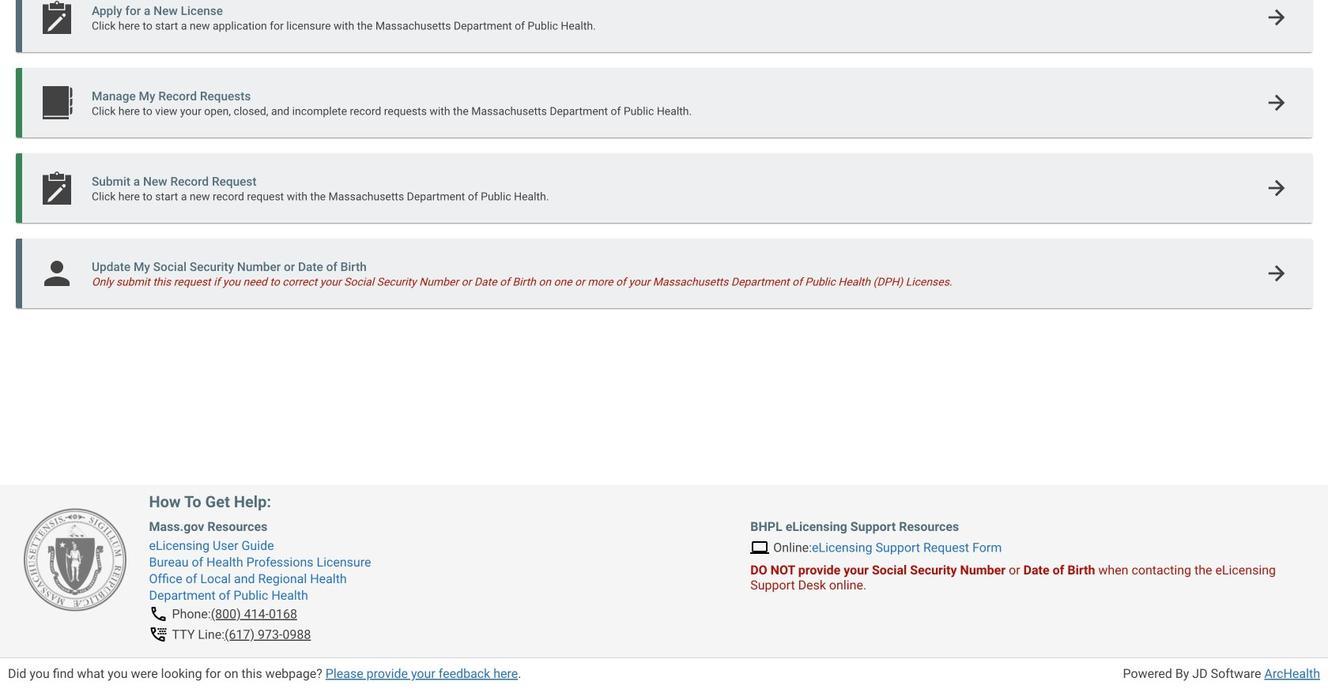 Task type: locate. For each thing, give the bounding box(es) containing it.
1 vertical spatial no color image
[[1266, 176, 1289, 200]]

1 no color image from the top
[[1266, 91, 1289, 115]]

no color image
[[1266, 6, 1289, 29], [1266, 176, 1289, 200]]

no color image
[[1266, 91, 1289, 115], [1266, 262, 1289, 286]]

1 vertical spatial no color image
[[1266, 262, 1289, 286]]

1 no color image from the top
[[1266, 6, 1289, 29]]

0 vertical spatial no color image
[[1266, 6, 1289, 29]]

2 no color image from the top
[[1266, 262, 1289, 286]]

0 vertical spatial no color image
[[1266, 91, 1289, 115]]



Task type: describe. For each thing, give the bounding box(es) containing it.
2 no color image from the top
[[1266, 176, 1289, 200]]

massachusetts state seal image
[[24, 509, 127, 612]]



